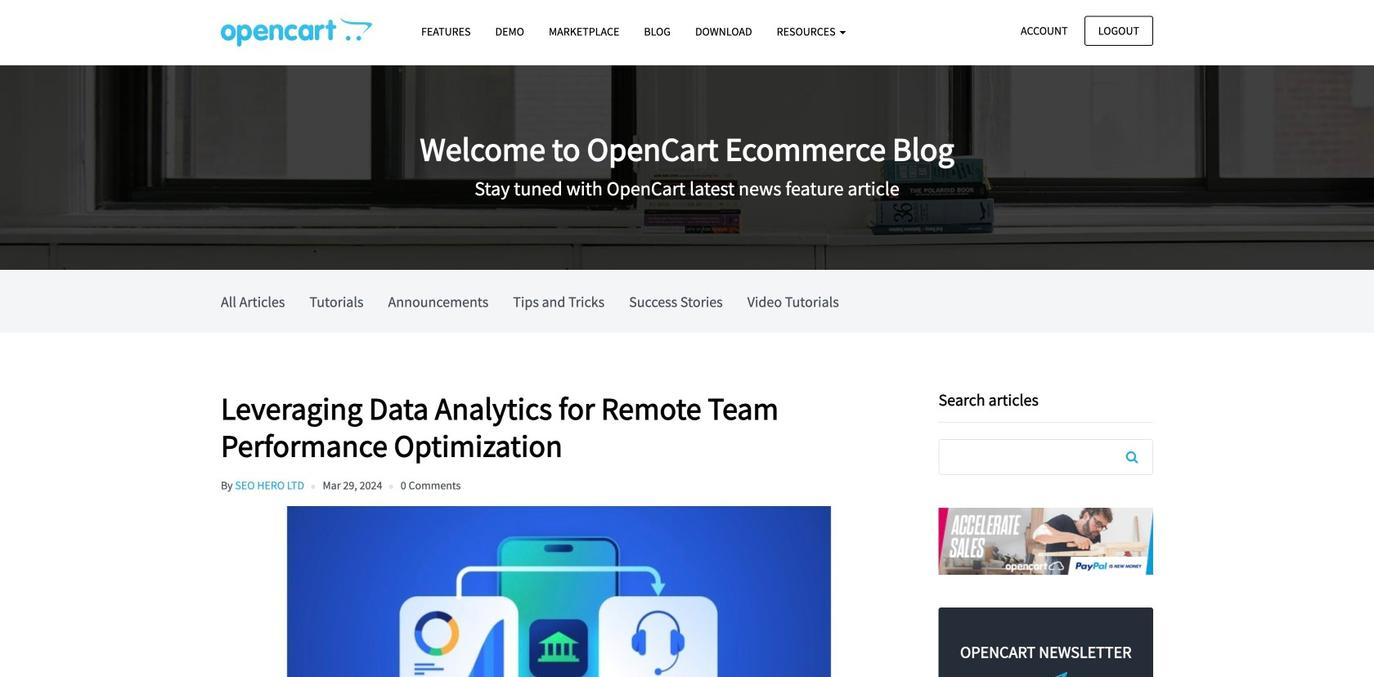 Task type: locate. For each thing, give the bounding box(es) containing it.
leveraging data analytics for remote team performance optimization image
[[221, 506, 898, 677]]

None text field
[[939, 440, 1152, 474]]

search image
[[1126, 451, 1138, 464]]



Task type: describe. For each thing, give the bounding box(es) containing it.
opencart - blog image
[[221, 17, 372, 47]]



Task type: vqa. For each thing, say whether or not it's contained in the screenshot.
1 Reviews associated with Backup Pro For Opencart 3.0.x
no



